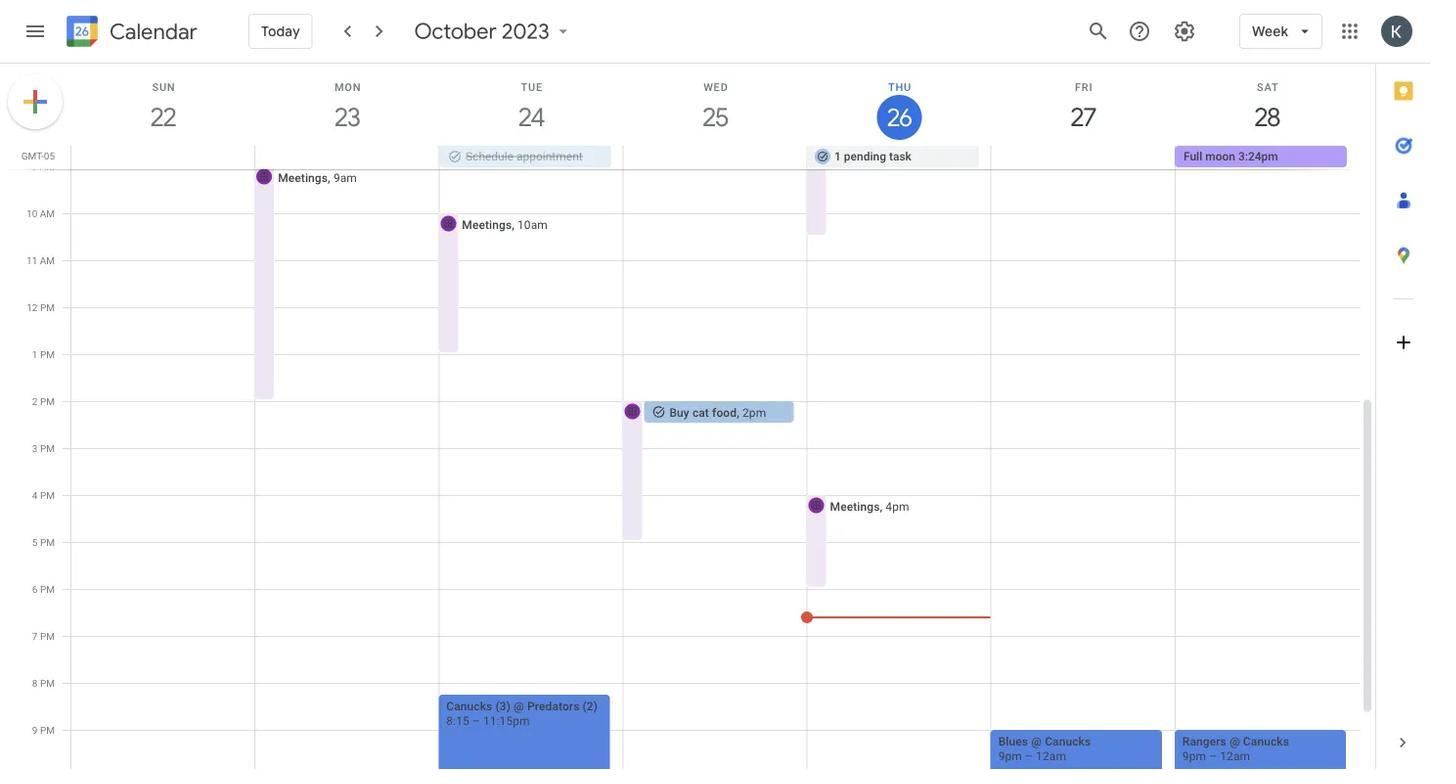 Task type: describe. For each thing, give the bounding box(es) containing it.
7
[[32, 630, 38, 642]]

calendar heading
[[106, 18, 198, 46]]

wed 25
[[702, 81, 729, 133]]

12
[[27, 301, 38, 313]]

5
[[32, 536, 38, 548]]

(2)
[[583, 699, 598, 713]]

2
[[32, 395, 38, 407]]

pm for 2 pm
[[40, 395, 55, 407]]

pm for 9 pm
[[40, 724, 55, 736]]

canucks inside canucks (3) @ predators (2) 8:15 – 11:15pm
[[446, 699, 493, 713]]

3 pm
[[32, 442, 55, 454]]

gmt-
[[21, 150, 44, 161]]

meetings , 10am
[[462, 218, 548, 231]]

11 am
[[26, 254, 55, 266]]

6
[[32, 583, 38, 595]]

4pm
[[886, 500, 910, 513]]

meetings for meetings , 9am
[[278, 171, 328, 184]]

pm for 4 pm
[[40, 489, 55, 501]]

11:15pm
[[483, 714, 530, 728]]

4
[[32, 489, 38, 501]]

pm for 3 pm
[[40, 442, 55, 454]]

10am
[[518, 218, 548, 231]]

week
[[1253, 23, 1289, 40]]

meetings , 9am
[[278, 171, 357, 184]]

pm for 5 pm
[[40, 536, 55, 548]]

grid containing 22
[[0, 64, 1376, 770]]

, left 2pm
[[737, 406, 740, 419]]

calendar element
[[63, 12, 198, 55]]

meetings for meetings , 4pm
[[830, 500, 880, 513]]

25
[[702, 101, 727, 133]]

8
[[32, 677, 38, 689]]

6 pm
[[32, 583, 55, 595]]

predators
[[527, 699, 580, 713]]

tue
[[521, 81, 543, 93]]

7 pm
[[32, 630, 55, 642]]

@ for rangers @ canucks 9pm – 12am
[[1230, 734, 1241, 748]]

12am for rangers
[[1220, 749, 1251, 763]]

meetings for meetings , 10am
[[462, 218, 512, 231]]

– inside canucks (3) @ predators (2) 8:15 – 11:15pm
[[472, 714, 480, 728]]

today button
[[249, 8, 313, 55]]

2pm
[[743, 406, 766, 419]]

28
[[1254, 101, 1280, 133]]

1 pending task button
[[807, 146, 980, 167]]

9 am
[[32, 160, 55, 172]]

2 cell from the left
[[255, 146, 439, 169]]

9 pm
[[32, 724, 55, 736]]

3 cell from the left
[[623, 146, 807, 169]]

23
[[334, 101, 359, 133]]

fri
[[1075, 81, 1093, 93]]

thu
[[888, 81, 912, 93]]

fri 27
[[1070, 81, 1095, 133]]

23 link
[[325, 95, 370, 140]]

1 pm
[[32, 348, 55, 360]]

blues
[[999, 734, 1029, 748]]

9pm for rangers @ canucks 9pm – 12am
[[1183, 749, 1207, 763]]

october
[[415, 18, 497, 45]]

1 pending task
[[835, 150, 912, 163]]

meetings , 4pm
[[830, 500, 910, 513]]

calendar
[[110, 18, 198, 46]]

sun 22
[[149, 81, 176, 133]]

rangers @ canucks 9pm – 12am
[[1183, 734, 1290, 763]]

sat 28
[[1254, 81, 1280, 133]]

26
[[886, 102, 911, 133]]

27
[[1070, 101, 1095, 133]]

9 for 9 am
[[32, 160, 37, 172]]

cat
[[693, 406, 709, 419]]

canucks (3) @ predators (2) 8:15 – 11:15pm
[[446, 699, 598, 728]]

canucks for blues @ canucks
[[1045, 734, 1091, 748]]

row containing schedule appointment
[[63, 146, 1376, 169]]

9pm for blues @ canucks 9pm – 12am
[[999, 749, 1023, 763]]

schedule
[[466, 150, 514, 163]]

10
[[26, 207, 37, 219]]



Task type: vqa. For each thing, say whether or not it's contained in the screenshot.
,
yes



Task type: locate. For each thing, give the bounding box(es) containing it.
,
[[328, 171, 331, 184], [512, 218, 515, 231], [737, 406, 740, 419], [880, 500, 883, 513]]

1 inside 1 pending task button
[[835, 150, 841, 163]]

2 9 from the top
[[32, 724, 38, 736]]

, for meetings , 9am
[[328, 171, 331, 184]]

, for meetings , 4pm
[[880, 500, 883, 513]]

canucks
[[446, 699, 493, 713], [1045, 734, 1091, 748], [1244, 734, 1290, 748]]

0 vertical spatial meetings
[[278, 171, 328, 184]]

@ inside canucks (3) @ predators (2) 8:15 – 11:15pm
[[514, 699, 524, 713]]

october 2023
[[415, 18, 550, 45]]

meetings
[[278, 171, 328, 184], [462, 218, 512, 231], [830, 500, 880, 513]]

22
[[149, 101, 175, 133]]

am up 10 am in the top left of the page
[[40, 160, 55, 172]]

, left 4pm
[[880, 500, 883, 513]]

2 am from the top
[[40, 207, 55, 219]]

9am
[[334, 171, 357, 184]]

cell down the 27 link
[[991, 146, 1175, 169]]

blues @ canucks 9pm – 12am
[[999, 734, 1091, 763]]

4 cell from the left
[[991, 146, 1175, 169]]

28 link
[[1246, 95, 1291, 140]]

1 horizontal spatial 1
[[835, 150, 841, 163]]

9 down "8"
[[32, 724, 38, 736]]

cell down 25 link
[[623, 146, 807, 169]]

pm for 6 pm
[[40, 583, 55, 595]]

9pm inside rangers @ canucks 9pm – 12am
[[1183, 749, 1207, 763]]

– inside blues @ canucks 9pm – 12am
[[1026, 749, 1033, 763]]

1 for 1 pending task
[[835, 150, 841, 163]]

– right the "8:15" at the bottom of page
[[472, 714, 480, 728]]

7 pm from the top
[[40, 583, 55, 595]]

0 horizontal spatial @
[[514, 699, 524, 713]]

1 9 from the top
[[32, 160, 37, 172]]

2 horizontal spatial @
[[1230, 734, 1241, 748]]

12am
[[1036, 749, 1067, 763], [1220, 749, 1251, 763]]

0 vertical spatial 9
[[32, 160, 37, 172]]

3 am from the top
[[40, 254, 55, 266]]

2 horizontal spatial canucks
[[1244, 734, 1290, 748]]

pm right 12
[[40, 301, 55, 313]]

5 pm
[[32, 536, 55, 548]]

cell down 22 link
[[71, 146, 255, 169]]

0 horizontal spatial –
[[472, 714, 480, 728]]

9 left 05
[[32, 160, 37, 172]]

meetings left 9am
[[278, 171, 328, 184]]

2 12am from the left
[[1220, 749, 1251, 763]]

mon 23
[[334, 81, 361, 133]]

pending
[[844, 150, 886, 163]]

am for 10 am
[[40, 207, 55, 219]]

4 pm
[[32, 489, 55, 501]]

24
[[518, 101, 543, 133]]

1 horizontal spatial 9pm
[[1183, 749, 1207, 763]]

6 pm from the top
[[40, 536, 55, 548]]

9 for 9 pm
[[32, 724, 38, 736]]

2 9pm from the left
[[1183, 749, 1207, 763]]

2 vertical spatial am
[[40, 254, 55, 266]]

am right the 11
[[40, 254, 55, 266]]

canucks for rangers @ canucks
[[1244, 734, 1290, 748]]

wed
[[704, 81, 729, 93]]

1
[[835, 150, 841, 163], [32, 348, 38, 360]]

8 pm
[[32, 677, 55, 689]]

0 horizontal spatial canucks
[[446, 699, 493, 713]]

9pm down rangers
[[1183, 749, 1207, 763]]

0 horizontal spatial meetings
[[278, 171, 328, 184]]

meetings left 4pm
[[830, 500, 880, 513]]

pm
[[40, 301, 55, 313], [40, 348, 55, 360], [40, 395, 55, 407], [40, 442, 55, 454], [40, 489, 55, 501], [40, 536, 55, 548], [40, 583, 55, 595], [40, 630, 55, 642], [40, 677, 55, 689], [40, 724, 55, 736]]

22 link
[[141, 95, 186, 140]]

11
[[26, 254, 37, 266]]

sat
[[1258, 81, 1279, 93]]

pm for 1 pm
[[40, 348, 55, 360]]

@ inside rangers @ canucks 9pm – 12am
[[1230, 734, 1241, 748]]

buy cat food , 2pm
[[670, 406, 766, 419]]

05
[[44, 150, 55, 161]]

pm right 6
[[40, 583, 55, 595]]

1 cell from the left
[[71, 146, 255, 169]]

0 horizontal spatial 12am
[[1036, 749, 1067, 763]]

tab list
[[1377, 64, 1431, 715]]

3:24pm
[[1239, 150, 1279, 163]]

@ for blues @ canucks 9pm – 12am
[[1032, 734, 1042, 748]]

12am for blues
[[1036, 749, 1067, 763]]

10 am
[[26, 207, 55, 219]]

am right 10
[[40, 207, 55, 219]]

@ inside blues @ canucks 9pm – 12am
[[1032, 734, 1042, 748]]

(3)
[[496, 699, 511, 713]]

24 link
[[509, 95, 554, 140]]

mon
[[335, 81, 361, 93]]

food
[[712, 406, 737, 419]]

1 pm from the top
[[40, 301, 55, 313]]

sun
[[152, 81, 176, 93]]

0 vertical spatial am
[[40, 160, 55, 172]]

pm for 12 pm
[[40, 301, 55, 313]]

2 horizontal spatial meetings
[[830, 500, 880, 513]]

0 vertical spatial 1
[[835, 150, 841, 163]]

pm right 2
[[40, 395, 55, 407]]

1 horizontal spatial meetings
[[462, 218, 512, 231]]

12 pm
[[27, 301, 55, 313]]

am
[[40, 160, 55, 172], [40, 207, 55, 219], [40, 254, 55, 266]]

appointment
[[517, 150, 583, 163]]

schedule appointment
[[466, 150, 583, 163]]

row
[[63, 146, 1376, 169]]

2 horizontal spatial –
[[1210, 749, 1217, 763]]

1 horizontal spatial @
[[1032, 734, 1042, 748]]

@ right the blues
[[1032, 734, 1042, 748]]

schedule appointment button
[[439, 146, 612, 167]]

@
[[514, 699, 524, 713], [1032, 734, 1042, 748], [1230, 734, 1241, 748]]

am for 9 am
[[40, 160, 55, 172]]

pm right the 4 in the bottom of the page
[[40, 489, 55, 501]]

grid
[[0, 64, 1376, 770]]

pm for 8 pm
[[40, 677, 55, 689]]

pm right 3
[[40, 442, 55, 454]]

1 up 2
[[32, 348, 38, 360]]

1 for 1 pm
[[32, 348, 38, 360]]

1 vertical spatial meetings
[[462, 218, 512, 231]]

9pm down the blues
[[999, 749, 1023, 763]]

canucks inside rangers @ canucks 9pm – 12am
[[1244, 734, 1290, 748]]

3
[[32, 442, 38, 454]]

9 pm from the top
[[40, 677, 55, 689]]

– down the blues
[[1026, 749, 1033, 763]]

tue 24
[[518, 81, 543, 133]]

– for rangers @ canucks 9pm – 12am
[[1210, 749, 1217, 763]]

meetings left 10am
[[462, 218, 512, 231]]

, for meetings , 10am
[[512, 218, 515, 231]]

full moon 3:24pm button
[[1175, 146, 1347, 167]]

8:15
[[446, 714, 469, 728]]

– down rangers
[[1210, 749, 1217, 763]]

, left 10am
[[512, 218, 515, 231]]

week button
[[1240, 8, 1323, 55]]

1 horizontal spatial canucks
[[1045, 734, 1091, 748]]

– for blues @ canucks 9pm – 12am
[[1026, 749, 1033, 763]]

pm down 8 pm at the left of page
[[40, 724, 55, 736]]

5 pm from the top
[[40, 489, 55, 501]]

moon
[[1206, 150, 1236, 163]]

gmt-05
[[21, 150, 55, 161]]

full moon 3:24pm
[[1184, 150, 1279, 163]]

settings menu image
[[1173, 20, 1197, 43]]

4 pm from the top
[[40, 442, 55, 454]]

1 left pending
[[835, 150, 841, 163]]

1 am from the top
[[40, 160, 55, 172]]

canucks up the "8:15" at the bottom of page
[[446, 699, 493, 713]]

canucks right the blues
[[1045, 734, 1091, 748]]

10 pm from the top
[[40, 724, 55, 736]]

9pm inside blues @ canucks 9pm – 12am
[[999, 749, 1023, 763]]

full
[[1184, 150, 1203, 163]]

27 link
[[1061, 95, 1106, 140]]

task
[[889, 150, 912, 163]]

12am inside blues @ canucks 9pm – 12am
[[1036, 749, 1067, 763]]

–
[[472, 714, 480, 728], [1026, 749, 1033, 763], [1210, 749, 1217, 763]]

0 horizontal spatial 1
[[32, 348, 38, 360]]

pm right "8"
[[40, 677, 55, 689]]

canucks right rangers
[[1244, 734, 1290, 748]]

3 pm from the top
[[40, 395, 55, 407]]

cell up 9am
[[255, 146, 439, 169]]

main drawer image
[[23, 20, 47, 43]]

@ right (3)
[[514, 699, 524, 713]]

9pm
[[999, 749, 1023, 763], [1183, 749, 1207, 763]]

pm right 5
[[40, 536, 55, 548]]

26 link
[[877, 95, 922, 140]]

thu 26
[[886, 81, 912, 133]]

pm for 7 pm
[[40, 630, 55, 642]]

am for 11 am
[[40, 254, 55, 266]]

cell
[[71, 146, 255, 169], [255, 146, 439, 169], [623, 146, 807, 169], [991, 146, 1175, 169]]

1 horizontal spatial –
[[1026, 749, 1033, 763]]

2 pm from the top
[[40, 348, 55, 360]]

25 link
[[693, 95, 738, 140]]

8 pm from the top
[[40, 630, 55, 642]]

canucks inside blues @ canucks 9pm – 12am
[[1045, 734, 1091, 748]]

1 vertical spatial am
[[40, 207, 55, 219]]

@ right rangers
[[1230, 734, 1241, 748]]

2 vertical spatial meetings
[[830, 500, 880, 513]]

buy
[[670, 406, 690, 419]]

1 vertical spatial 9
[[32, 724, 38, 736]]

1 horizontal spatial 12am
[[1220, 749, 1251, 763]]

0 horizontal spatial 9pm
[[999, 749, 1023, 763]]

2023
[[502, 18, 550, 45]]

today
[[261, 23, 300, 40]]

rangers
[[1183, 734, 1227, 748]]

2 pm
[[32, 395, 55, 407]]

1 vertical spatial 1
[[32, 348, 38, 360]]

, left 9am
[[328, 171, 331, 184]]

october 2023 button
[[407, 18, 581, 45]]

9
[[32, 160, 37, 172], [32, 724, 38, 736]]

– inside rangers @ canucks 9pm – 12am
[[1210, 749, 1217, 763]]

pm up 2 pm at the left of the page
[[40, 348, 55, 360]]

pm right 7
[[40, 630, 55, 642]]

1 12am from the left
[[1036, 749, 1067, 763]]

12am inside rangers @ canucks 9pm – 12am
[[1220, 749, 1251, 763]]

1 9pm from the left
[[999, 749, 1023, 763]]



